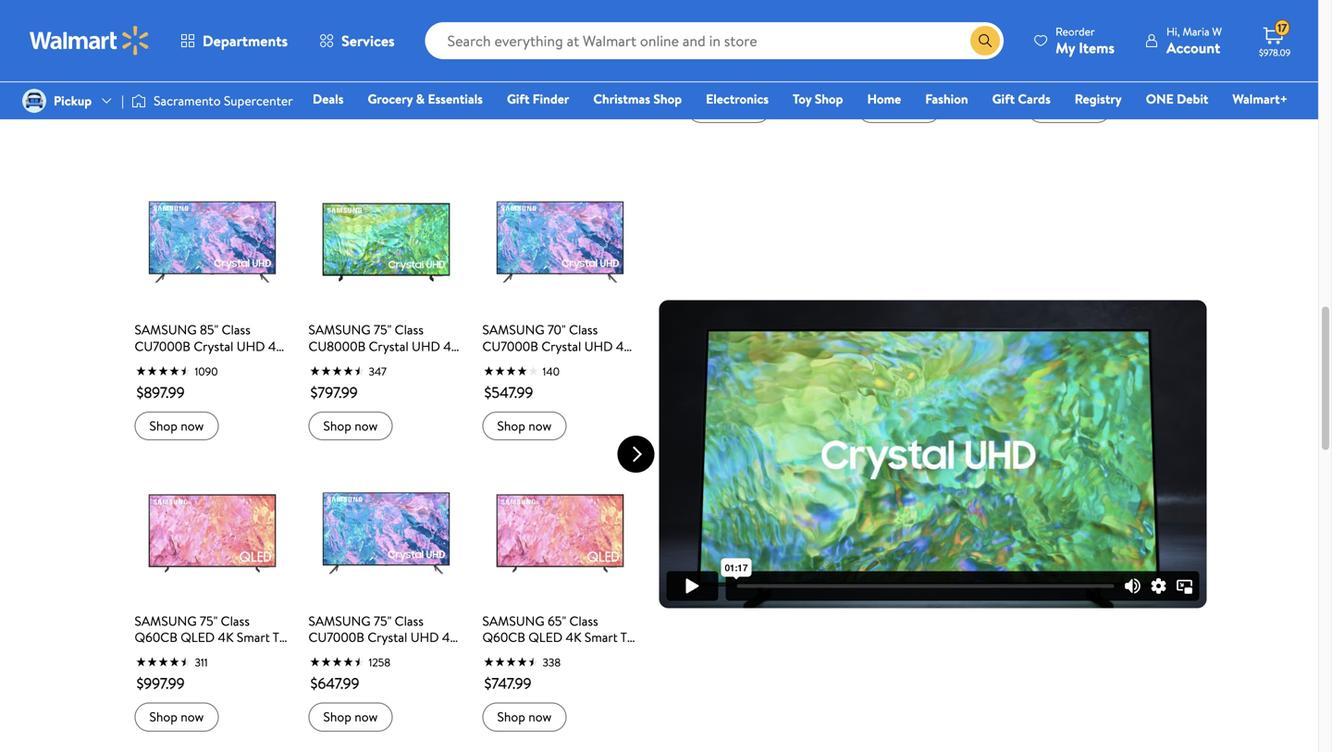 Task type: vqa. For each thing, say whether or not it's contained in the screenshot.
Walmart image
yes



Task type: describe. For each thing, give the bounding box(es) containing it.
17
[[1278, 20, 1287, 36]]

walmart+ link
[[1224, 89, 1296, 109]]

gift for gift cards
[[992, 90, 1015, 108]]

one debit link
[[1138, 89, 1217, 109]]

hi, maria w account
[[1167, 24, 1222, 58]]

deals
[[313, 90, 344, 108]]

gift finder link
[[499, 89, 578, 109]]

account
[[1167, 37, 1221, 58]]

|
[[121, 92, 124, 110]]

grocery & essentials
[[368, 90, 483, 108]]

home link
[[859, 89, 910, 109]]

debit
[[1177, 90, 1209, 108]]

walmart image
[[30, 26, 150, 56]]

home
[[867, 90, 901, 108]]

christmas shop
[[593, 90, 682, 108]]

grocery & essentials link
[[359, 89, 491, 109]]

Search search field
[[425, 22, 1004, 59]]

gift for gift finder
[[507, 90, 530, 108]]

toy shop link
[[785, 89, 852, 109]]

departments
[[203, 31, 288, 51]]

one
[[1146, 90, 1174, 108]]

finder
[[533, 90, 569, 108]]

electronics
[[706, 90, 769, 108]]

fashion
[[925, 90, 968, 108]]

christmas
[[593, 90, 650, 108]]

registry link
[[1067, 89, 1130, 109]]

sacramento
[[154, 92, 221, 110]]

christmas shop link
[[585, 89, 690, 109]]

sacramento supercenter
[[154, 92, 293, 110]]

gift finder
[[507, 90, 569, 108]]

&
[[416, 90, 425, 108]]

walmart+
[[1233, 90, 1288, 108]]

services
[[341, 31, 395, 51]]

departments button
[[165, 19, 304, 63]]

services button
[[304, 19, 410, 63]]

toy
[[793, 90, 812, 108]]



Task type: locate. For each thing, give the bounding box(es) containing it.
items
[[1079, 37, 1115, 58]]

0 horizontal spatial gift
[[507, 90, 530, 108]]

gift left the cards
[[992, 90, 1015, 108]]

essentials
[[428, 90, 483, 108]]

shop
[[654, 90, 682, 108], [815, 90, 843, 108]]

shop for christmas shop
[[654, 90, 682, 108]]

shop inside christmas shop link
[[654, 90, 682, 108]]

reorder my items
[[1056, 24, 1115, 58]]

maria
[[1183, 24, 1210, 39]]

2 gift from the left
[[992, 90, 1015, 108]]

 image left pickup
[[22, 89, 46, 113]]

1 gift from the left
[[507, 90, 530, 108]]

gift inside the gift cards link
[[992, 90, 1015, 108]]

registry
[[1075, 90, 1122, 108]]

 image right |
[[131, 92, 146, 110]]

1 horizontal spatial gift
[[992, 90, 1015, 108]]

electronics link
[[698, 89, 777, 109]]

 image for sacramento supercenter
[[131, 92, 146, 110]]

toy shop
[[793, 90, 843, 108]]

gift inside gift finder link
[[507, 90, 530, 108]]

1 horizontal spatial shop
[[815, 90, 843, 108]]

shop inside toy shop link
[[815, 90, 843, 108]]

supercenter
[[224, 92, 293, 110]]

gift left finder
[[507, 90, 530, 108]]

pickup
[[54, 92, 92, 110]]

one debit
[[1146, 90, 1209, 108]]

w
[[1212, 24, 1222, 39]]

 image for pickup
[[22, 89, 46, 113]]

fashion link
[[917, 89, 977, 109]]

1 horizontal spatial  image
[[131, 92, 146, 110]]

$978.09
[[1259, 46, 1291, 59]]

hi,
[[1167, 24, 1180, 39]]

gift
[[507, 90, 530, 108], [992, 90, 1015, 108]]

shop for toy shop
[[815, 90, 843, 108]]

1 shop from the left
[[654, 90, 682, 108]]

shop right toy
[[815, 90, 843, 108]]

search icon image
[[978, 33, 993, 48]]

0 horizontal spatial shop
[[654, 90, 682, 108]]

my
[[1056, 37, 1075, 58]]

deals link
[[304, 89, 352, 109]]

gift cards link
[[984, 89, 1059, 109]]

cards
[[1018, 90, 1051, 108]]

 image
[[22, 89, 46, 113], [131, 92, 146, 110]]

shop right christmas
[[654, 90, 682, 108]]

2 shop from the left
[[815, 90, 843, 108]]

reorder
[[1056, 24, 1095, 39]]

0 horizontal spatial  image
[[22, 89, 46, 113]]

Walmart Site-Wide search field
[[425, 22, 1004, 59]]

grocery
[[368, 90, 413, 108]]

gift cards
[[992, 90, 1051, 108]]



